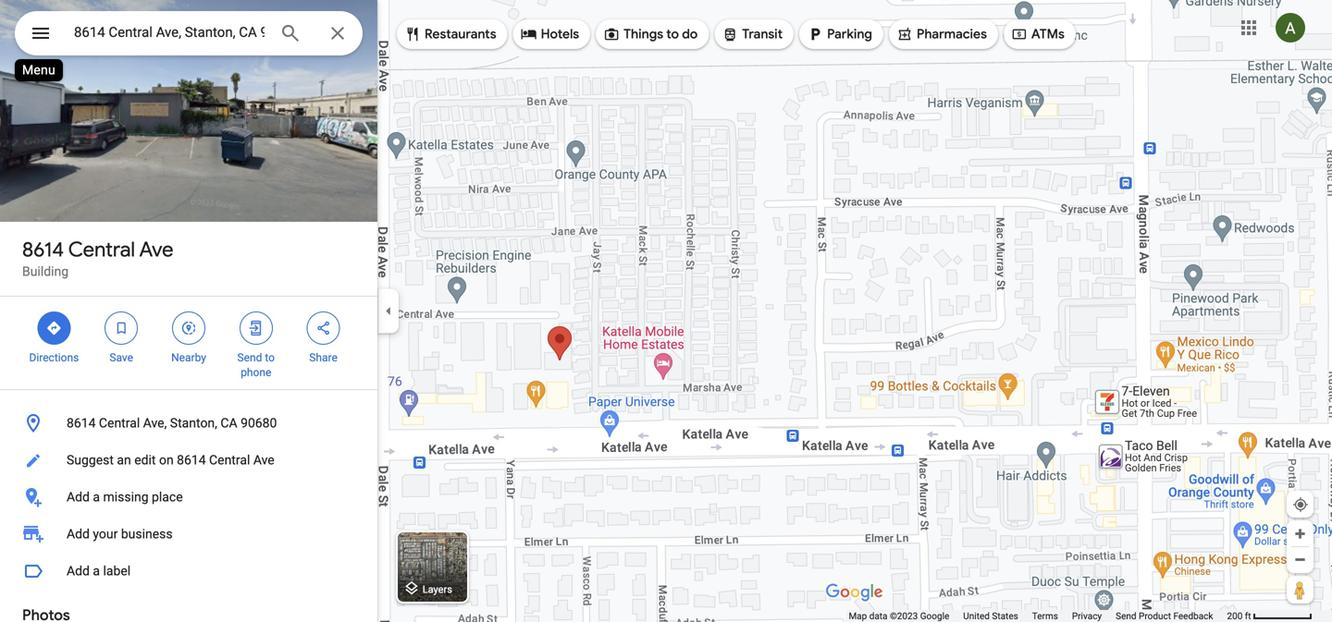 Task type: describe. For each thing, give the bounding box(es) containing it.
send to phone
[[237, 352, 275, 379]]

add for add a label
[[67, 564, 90, 579]]

200
[[1227, 611, 1243, 622]]

 transit
[[722, 24, 783, 44]]

data
[[869, 611, 888, 622]]

stanton,
[[170, 416, 217, 431]]

collapse side panel image
[[378, 301, 399, 322]]

add your business link
[[0, 516, 377, 553]]

atms
[[1032, 26, 1065, 43]]


[[722, 24, 739, 44]]

8614 central ave, stanton, ca 90680 button
[[0, 405, 377, 442]]

share
[[309, 352, 338, 365]]

a for label
[[93, 564, 100, 579]]

show street view coverage image
[[1287, 576, 1314, 604]]

feedback
[[1174, 611, 1213, 622]]

map data ©2023 google
[[849, 611, 950, 622]]


[[603, 24, 620, 44]]

terms button
[[1032, 611, 1058, 623]]


[[404, 24, 421, 44]]


[[30, 20, 52, 47]]

200 ft
[[1227, 611, 1251, 622]]


[[1011, 24, 1028, 44]]

label
[[103, 564, 131, 579]]

building
[[22, 264, 69, 279]]

map
[[849, 611, 867, 622]]

©2023
[[890, 611, 918, 622]]

 hotels
[[521, 24, 579, 44]]

8614 Central Ave, Stanton, CA 90680 field
[[15, 11, 363, 56]]

on
[[159, 453, 174, 468]]

actions for 8614 central ave region
[[0, 297, 377, 390]]

200 ft button
[[1227, 611, 1313, 622]]

phone
[[241, 366, 271, 379]]

united states button
[[963, 611, 1018, 623]]

zoom in image
[[1293, 527, 1307, 541]]

none field inside "8614 central ave, stanton, ca 90680" field
[[74, 21, 265, 43]]

ave inside button
[[253, 453, 275, 468]]

to inside " things to do"
[[666, 26, 679, 43]]

pharmacies
[[917, 26, 987, 43]]

send product feedback
[[1116, 611, 1213, 622]]

google
[[920, 611, 950, 622]]

states
[[992, 611, 1018, 622]]

terms
[[1032, 611, 1058, 622]]

save
[[110, 352, 133, 365]]

add a missing place
[[67, 490, 183, 505]]

ft
[[1245, 611, 1251, 622]]

ave,
[[143, 416, 167, 431]]

90680
[[241, 416, 277, 431]]


[[180, 318, 197, 339]]

 button
[[15, 11, 67, 59]]

united
[[963, 611, 990, 622]]


[[896, 24, 913, 44]]

united states
[[963, 611, 1018, 622]]

suggest
[[67, 453, 114, 468]]

8614 central ave main content
[[0, 0, 377, 623]]

8614 for ave,
[[67, 416, 96, 431]]

transit
[[742, 26, 783, 43]]

missing
[[103, 490, 149, 505]]

show your location image
[[1293, 497, 1309, 513]]


[[315, 318, 332, 339]]


[[113, 318, 130, 339]]

suggest an edit on 8614 central ave
[[67, 453, 275, 468]]

send product feedback button
[[1116, 611, 1213, 623]]



Task type: locate. For each thing, give the bounding box(es) containing it.
send inside button
[[1116, 611, 1137, 622]]

central for ave
[[68, 237, 135, 263]]

privacy
[[1072, 611, 1102, 622]]

 search field
[[15, 11, 363, 59]]

send left product
[[1116, 611, 1137, 622]]

to left do
[[666, 26, 679, 43]]

1 vertical spatial add
[[67, 527, 90, 542]]

0 horizontal spatial send
[[237, 352, 262, 365]]

3 add from the top
[[67, 564, 90, 579]]

central down ca
[[209, 453, 250, 468]]

suggest an edit on 8614 central ave button
[[0, 442, 377, 479]]

8614 right "on"
[[177, 453, 206, 468]]

a left missing
[[93, 490, 100, 505]]

add down suggest
[[67, 490, 90, 505]]

a
[[93, 490, 100, 505], [93, 564, 100, 579]]


[[248, 318, 264, 339]]

add inside button
[[67, 490, 90, 505]]

2 horizontal spatial 8614
[[177, 453, 206, 468]]


[[46, 318, 62, 339]]

1 a from the top
[[93, 490, 100, 505]]

ave inside 8614 central ave building
[[139, 237, 173, 263]]

8614 central ave, stanton, ca 90680
[[67, 416, 277, 431]]

send up phone
[[237, 352, 262, 365]]

1 horizontal spatial ave
[[253, 453, 275, 468]]

1 horizontal spatial to
[[666, 26, 679, 43]]

layers
[[423, 584, 452, 596]]

8614 inside 8614 central ave, stanton, ca 90680 button
[[67, 416, 96, 431]]

8614 inside 8614 central ave building
[[22, 237, 64, 263]]

2 vertical spatial central
[[209, 453, 250, 468]]

8614 central ave building
[[22, 237, 173, 279]]

do
[[682, 26, 698, 43]]

1 vertical spatial send
[[1116, 611, 1137, 622]]

1 vertical spatial 8614
[[67, 416, 96, 431]]

add a missing place button
[[0, 479, 377, 516]]

send for send product feedback
[[1116, 611, 1137, 622]]

0 horizontal spatial ave
[[139, 237, 173, 263]]

google account: angela cha  
(angela.cha@adept.ai) image
[[1276, 13, 1305, 43]]

1 horizontal spatial 8614
[[67, 416, 96, 431]]

edit
[[134, 453, 156, 468]]

2 vertical spatial 8614
[[177, 453, 206, 468]]

8614 inside suggest an edit on 8614 central ave button
[[177, 453, 206, 468]]

1 horizontal spatial send
[[1116, 611, 1137, 622]]


[[807, 24, 824, 44]]

central up building
[[68, 237, 135, 263]]

2 vertical spatial add
[[67, 564, 90, 579]]

 atms
[[1011, 24, 1065, 44]]

2 a from the top
[[93, 564, 100, 579]]

add your business
[[67, 527, 173, 542]]

add left label
[[67, 564, 90, 579]]

a inside add a label button
[[93, 564, 100, 579]]

nearby
[[171, 352, 206, 365]]

send
[[237, 352, 262, 365], [1116, 611, 1137, 622]]

0 horizontal spatial to
[[265, 352, 275, 365]]

 parking
[[807, 24, 872, 44]]

add left your
[[67, 527, 90, 542]]

0 vertical spatial a
[[93, 490, 100, 505]]

None field
[[74, 21, 265, 43]]

directions
[[29, 352, 79, 365]]

privacy button
[[1072, 611, 1102, 623]]

ave
[[139, 237, 173, 263], [253, 453, 275, 468]]

0 horizontal spatial 8614
[[22, 237, 64, 263]]

ca
[[221, 416, 237, 431]]

add a label button
[[0, 553, 377, 590]]

1 vertical spatial central
[[99, 416, 140, 431]]

an
[[117, 453, 131, 468]]

1 vertical spatial a
[[93, 564, 100, 579]]

footer
[[849, 611, 1227, 623]]

0 vertical spatial send
[[237, 352, 262, 365]]

hotels
[[541, 26, 579, 43]]

send inside send to phone
[[237, 352, 262, 365]]

8614
[[22, 237, 64, 263], [67, 416, 96, 431], [177, 453, 206, 468]]

to up phone
[[265, 352, 275, 365]]

central for ave,
[[99, 416, 140, 431]]

restaurants
[[425, 26, 497, 43]]

central
[[68, 237, 135, 263], [99, 416, 140, 431], [209, 453, 250, 468]]

footer containing map data ©2023 google
[[849, 611, 1227, 623]]

google maps element
[[0, 0, 1332, 623]]

parking
[[827, 26, 872, 43]]

footer inside google maps element
[[849, 611, 1227, 623]]

send for send to phone
[[237, 352, 262, 365]]

8614 up building
[[22, 237, 64, 263]]

things
[[624, 26, 663, 43]]

 things to do
[[603, 24, 698, 44]]

0 vertical spatial 8614
[[22, 237, 64, 263]]

business
[[121, 527, 173, 542]]

product
[[1139, 611, 1171, 622]]

0 vertical spatial to
[[666, 26, 679, 43]]

add inside button
[[67, 564, 90, 579]]

a left label
[[93, 564, 100, 579]]

 restaurants
[[404, 24, 497, 44]]

2 add from the top
[[67, 527, 90, 542]]

add a label
[[67, 564, 131, 579]]

place
[[152, 490, 183, 505]]

8614 for ave
[[22, 237, 64, 263]]

central left ave,
[[99, 416, 140, 431]]

a inside add a missing place button
[[93, 490, 100, 505]]

0 vertical spatial central
[[68, 237, 135, 263]]


[[521, 24, 537, 44]]

add for add a missing place
[[67, 490, 90, 505]]

add
[[67, 490, 90, 505], [67, 527, 90, 542], [67, 564, 90, 579]]

1 vertical spatial to
[[265, 352, 275, 365]]

zoom out image
[[1293, 553, 1307, 567]]

0 vertical spatial add
[[67, 490, 90, 505]]

central inside 8614 central ave building
[[68, 237, 135, 263]]

a for missing
[[93, 490, 100, 505]]

add for add your business
[[67, 527, 90, 542]]

your
[[93, 527, 118, 542]]

to inside send to phone
[[265, 352, 275, 365]]

 pharmacies
[[896, 24, 987, 44]]

0 vertical spatial ave
[[139, 237, 173, 263]]

to
[[666, 26, 679, 43], [265, 352, 275, 365]]

1 vertical spatial ave
[[253, 453, 275, 468]]

1 add from the top
[[67, 490, 90, 505]]

8614 up suggest
[[67, 416, 96, 431]]



Task type: vqa. For each thing, say whether or not it's contained in the screenshot.


